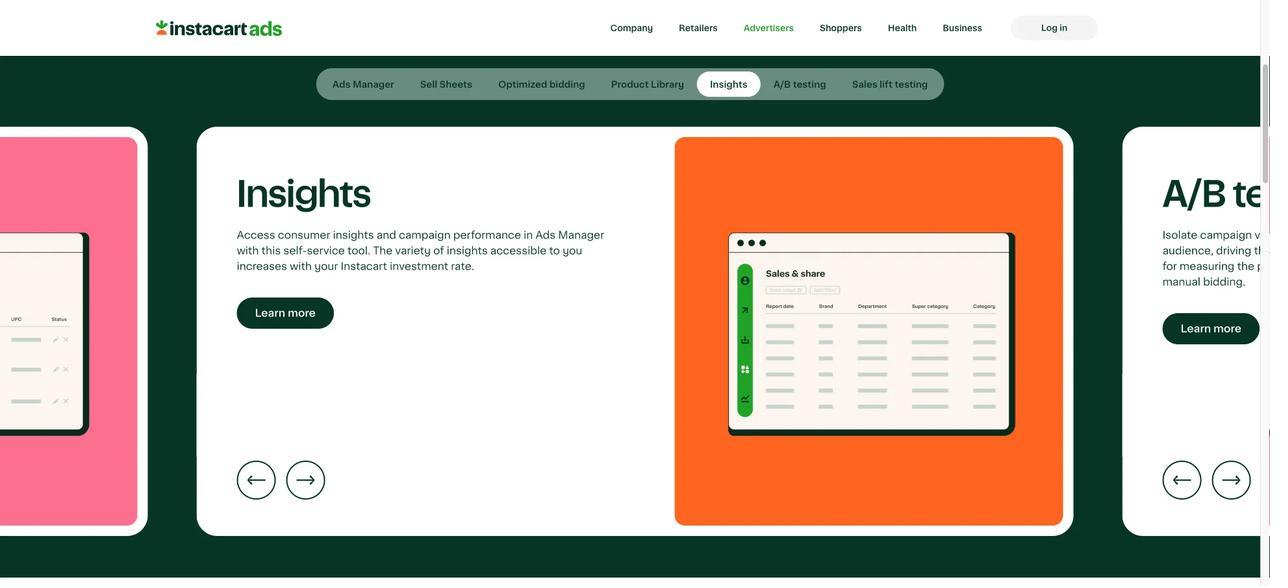 Task type: describe. For each thing, give the bounding box(es) containing it.
log in
[[1041, 23, 1068, 32]]

learn more button for insights
[[237, 285, 610, 329]]

testing inside button
[[895, 80, 928, 89]]

increases
[[237, 261, 287, 272]]

performance
[[453, 230, 521, 241]]

this
[[261, 245, 281, 257]]

lift
[[880, 80, 893, 89]]

rate.
[[451, 261, 474, 272]]

accessible
[[490, 245, 547, 257]]

company
[[610, 23, 653, 32]]

insights inside slide 5 of 7 group
[[237, 177, 371, 214]]

slide 6 of 7 group
[[1122, 127, 1270, 536]]

health
[[888, 23, 917, 32]]

isolate campaign var
[[1163, 230, 1270, 288]]

testing inside "button"
[[793, 80, 826, 89]]

sales lift testing button
[[839, 72, 941, 97]]

manager inside access consumer insights and campaign performance in ads manager with this self-service tool. the variety of insights accessible to you increases with your instacart investment rate.
[[558, 230, 604, 241]]

sell
[[420, 80, 437, 89]]

business
[[943, 23, 982, 32]]

library
[[651, 80, 684, 89]]

variety
[[395, 245, 431, 257]]

and
[[377, 230, 396, 241]]

slide 5 of 7 group
[[197, 127, 1074, 536]]

0 vertical spatial insights
[[333, 230, 374, 241]]

access consumer insights and campaign performance in ads manager with this self-service tool. the variety of insights accessible to you increases with your instacart investment rate.
[[237, 230, 604, 272]]

learn for a/b tes
[[1181, 323, 1211, 335]]

in inside access consumer insights and campaign performance in ads manager with this self-service tool. the variety of insights accessible to you increases with your instacart investment rate.
[[524, 230, 533, 241]]

a/b for a/b tes
[[1163, 177, 1226, 214]]

0 vertical spatial in
[[1060, 23, 1068, 32]]

ads inside access consumer insights and campaign performance in ads manager with this self-service tool. the variety of insights accessible to you increases with your instacart investment rate.
[[536, 230, 556, 241]]

retailers button
[[666, 16, 731, 40]]

a/b tes
[[1163, 177, 1270, 214]]

sales
[[852, 80, 878, 89]]

0 vertical spatial with
[[237, 245, 259, 257]]

1 vertical spatial insights
[[447, 245, 488, 257]]

service
[[307, 245, 345, 257]]



Task type: vqa. For each thing, say whether or not it's contained in the screenshot.
var
yes



Task type: locate. For each thing, give the bounding box(es) containing it.
more for a/b tes
[[1214, 323, 1241, 335]]

0 horizontal spatial insights
[[237, 177, 371, 214]]

1 testing from the left
[[793, 80, 826, 89]]

product library
[[611, 80, 684, 89]]

to
[[549, 245, 560, 257]]

insights up rate.
[[447, 245, 488, 257]]

0 horizontal spatial testing
[[793, 80, 826, 89]]

1 horizontal spatial more
[[1214, 323, 1241, 335]]

learn more inside slide 5 of 7 group
[[255, 308, 316, 319]]

sales lift testing
[[852, 80, 928, 89]]

learn more for insights
[[255, 308, 316, 319]]

0 horizontal spatial learn more button
[[237, 285, 610, 329]]

you
[[563, 245, 582, 257]]

sell sheets
[[420, 80, 472, 89]]

2 campaign from the left
[[1200, 230, 1252, 241]]

product library button
[[598, 72, 697, 97]]

ads
[[332, 80, 351, 89], [536, 230, 556, 241]]

1 vertical spatial a/b
[[1163, 177, 1226, 214]]

learn more button down the investment
[[237, 285, 610, 329]]

testing right 'lift' at right
[[895, 80, 928, 89]]

ads manager
[[332, 80, 394, 89]]

learn more button
[[237, 285, 610, 329], [1163, 301, 1270, 345]]

insights up tool.
[[333, 230, 374, 241]]

1 vertical spatial learn
[[1181, 323, 1211, 335]]

manager
[[353, 80, 394, 89], [558, 230, 604, 241]]

investment
[[390, 261, 448, 272]]

manager left sell
[[353, 80, 394, 89]]

a/b testing button
[[761, 72, 839, 97]]

testing left the 'sales'
[[793, 80, 826, 89]]

learn inside slide 5 of 7 group
[[255, 308, 285, 319]]

insights
[[710, 80, 748, 89], [237, 177, 371, 214]]

a/b
[[774, 80, 791, 89], [1163, 177, 1226, 214]]

1 vertical spatial in
[[524, 230, 533, 241]]

a/b right insights button
[[774, 80, 791, 89]]

product
[[611, 80, 649, 89]]

more inside slide 6 of 7 group
[[1214, 323, 1241, 335]]

0 vertical spatial more
[[288, 308, 316, 319]]

var
[[1255, 230, 1270, 241]]

0 horizontal spatial more
[[288, 308, 316, 319]]

consumer
[[278, 230, 330, 241]]

learn for insights
[[255, 308, 285, 319]]

0 vertical spatial manager
[[353, 80, 394, 89]]

slide 4 of 7 group
[[0, 127, 148, 536]]

1 horizontal spatial in
[[1060, 23, 1068, 32]]

1 horizontal spatial learn more button
[[1163, 301, 1270, 345]]

optimized bidding
[[498, 80, 585, 89]]

0 horizontal spatial learn
[[255, 308, 285, 319]]

0 horizontal spatial a/b
[[774, 80, 791, 89]]

a/b for a/b testing
[[774, 80, 791, 89]]

1 horizontal spatial ads
[[536, 230, 556, 241]]

1 vertical spatial more
[[1214, 323, 1241, 335]]

0 horizontal spatial manager
[[353, 80, 394, 89]]

with down self-
[[290, 261, 312, 272]]

self-
[[283, 245, 307, 257]]

1 vertical spatial with
[[290, 261, 312, 272]]

shoppers button
[[807, 16, 875, 40]]

campaign inside access consumer insights and campaign performance in ads manager with this self-service tool. the variety of insights accessible to you increases with your instacart investment rate.
[[399, 230, 451, 241]]

sell sheets button
[[407, 72, 485, 97]]

1 horizontal spatial testing
[[895, 80, 928, 89]]

a/b testing
[[774, 80, 826, 89]]

0 horizontal spatial ads
[[332, 80, 351, 89]]

0 horizontal spatial with
[[237, 245, 259, 257]]

optimized bidding button
[[485, 72, 598, 97]]

campaign up variety
[[399, 230, 451, 241]]

learn more button down isolate campaign var
[[1163, 301, 1270, 345]]

more inside slide 5 of 7 group
[[288, 308, 316, 319]]

tool.
[[347, 245, 370, 257]]

shoppers
[[820, 23, 862, 32]]

insights button
[[697, 72, 761, 97]]

learn inside slide 6 of 7 group
[[1181, 323, 1211, 335]]

1 horizontal spatial learn more
[[1181, 323, 1241, 335]]

insights
[[333, 230, 374, 241], [447, 245, 488, 257]]

company button
[[597, 16, 666, 40]]

learn more inside slide 6 of 7 group
[[1181, 323, 1241, 335]]

0 horizontal spatial learn more
[[255, 308, 316, 319]]

bidding
[[550, 80, 585, 89]]

log
[[1041, 23, 1058, 32]]

isolate
[[1163, 230, 1198, 241]]

learn more
[[255, 308, 316, 319], [1181, 323, 1241, 335]]

advertisers button
[[731, 16, 807, 40]]

more for insights
[[288, 308, 316, 319]]

sheets
[[440, 80, 472, 89]]

ads inside button
[[332, 80, 351, 89]]

0 vertical spatial learn
[[255, 308, 285, 319]]

1 horizontal spatial campaign
[[1200, 230, 1252, 241]]

in up accessible
[[524, 230, 533, 241]]

in right log
[[1060, 23, 1068, 32]]

optimized
[[498, 80, 547, 89]]

your
[[314, 261, 338, 272]]

learn more button for a/b tes
[[1163, 301, 1270, 345]]

a/b inside slide 6 of 7 group
[[1163, 177, 1226, 214]]

more
[[288, 308, 316, 319], [1214, 323, 1241, 335]]

0 horizontal spatial campaign
[[399, 230, 451, 241]]

access
[[237, 230, 275, 241]]

1 vertical spatial ads
[[536, 230, 556, 241]]

ads manager button
[[320, 72, 407, 97]]

health button
[[875, 16, 930, 40]]

learn more button inside slide 6 of 7 group
[[1163, 301, 1270, 345]]

0 vertical spatial insights
[[710, 80, 748, 89]]

0 vertical spatial ads
[[332, 80, 351, 89]]

campaign
[[399, 230, 451, 241], [1200, 230, 1252, 241]]

learn
[[255, 308, 285, 319], [1181, 323, 1211, 335]]

of
[[433, 245, 444, 257]]

1 horizontal spatial with
[[290, 261, 312, 272]]

with
[[237, 245, 259, 257], [290, 261, 312, 272]]

1 horizontal spatial a/b
[[1163, 177, 1226, 214]]

0 horizontal spatial insights
[[333, 230, 374, 241]]

in
[[1060, 23, 1068, 32], [524, 230, 533, 241]]

2 testing from the left
[[895, 80, 928, 89]]

a/b inside "button"
[[774, 80, 791, 89]]

1 vertical spatial insights
[[237, 177, 371, 214]]

0 vertical spatial a/b
[[774, 80, 791, 89]]

0 vertical spatial learn more
[[255, 308, 316, 319]]

campaign inside isolate campaign var
[[1200, 230, 1252, 241]]

manager inside button
[[353, 80, 394, 89]]

1 horizontal spatial insights
[[710, 80, 748, 89]]

the
[[373, 245, 393, 257]]

insights right "library"
[[710, 80, 748, 89]]

campaign left var
[[1200, 230, 1252, 241]]

insights inside button
[[710, 80, 748, 89]]

business button
[[930, 16, 995, 40]]

log in link
[[1011, 16, 1098, 40]]

learn more button inside slide 5 of 7 group
[[237, 285, 610, 329]]

insights up consumer
[[237, 177, 371, 214]]

a/b up 'isolate'
[[1163, 177, 1226, 214]]

instacart
[[341, 261, 387, 272]]

advertisers
[[744, 23, 794, 32]]

1 vertical spatial learn more
[[1181, 323, 1241, 335]]

manager up the you
[[558, 230, 604, 241]]

learn more for a/b tes
[[1181, 323, 1241, 335]]

retailers
[[679, 23, 718, 32]]

0 horizontal spatial in
[[524, 230, 533, 241]]

1 campaign from the left
[[399, 230, 451, 241]]

tes
[[1233, 177, 1270, 214]]

1 horizontal spatial manager
[[558, 230, 604, 241]]

1 vertical spatial manager
[[558, 230, 604, 241]]

1 horizontal spatial insights
[[447, 245, 488, 257]]

with down access
[[237, 245, 259, 257]]

1 horizontal spatial learn
[[1181, 323, 1211, 335]]

testing
[[793, 80, 826, 89], [895, 80, 928, 89]]



